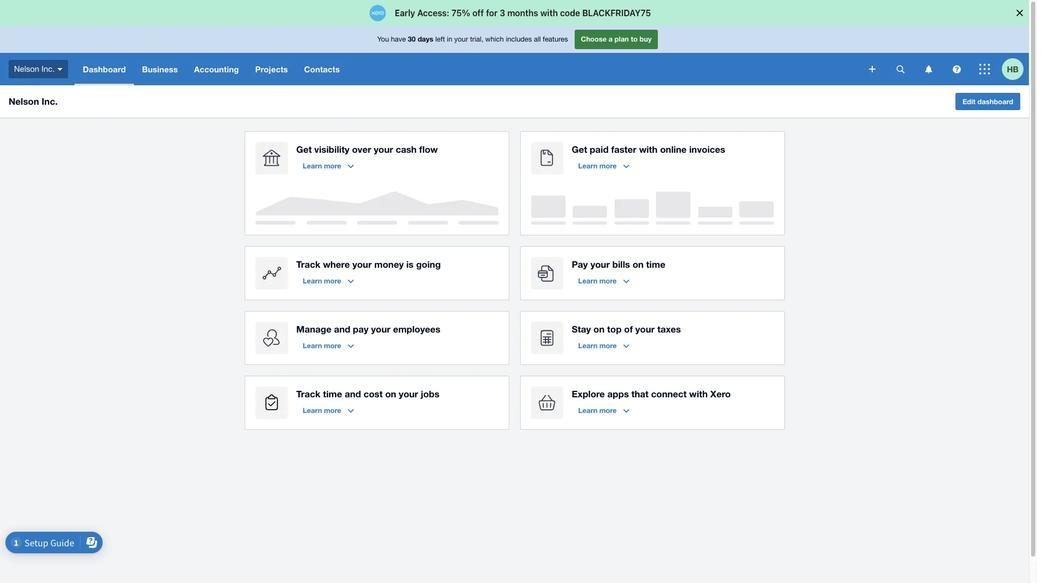 Task type: locate. For each thing, give the bounding box(es) containing it.
1 vertical spatial time
[[323, 388, 342, 400]]

buy
[[640, 35, 652, 43]]

track money icon image
[[255, 257, 288, 290]]

learn more button down track time and cost on your jobs
[[296, 402, 360, 419]]

nelson inc.
[[14, 64, 55, 73], [9, 96, 58, 107]]

1 get from the left
[[296, 144, 312, 155]]

more down pay your bills on time
[[600, 277, 617, 285]]

learn right track money icon
[[303, 277, 322, 285]]

navigation
[[75, 53, 862, 85]]

banner containing hb
[[0, 26, 1029, 85]]

banner
[[0, 26, 1029, 85]]

choose
[[581, 35, 607, 43]]

more down manage
[[324, 341, 341, 350]]

more
[[324, 162, 341, 170], [600, 162, 617, 170], [324, 277, 341, 285], [600, 277, 617, 285], [324, 341, 341, 350], [600, 341, 617, 350], [324, 406, 341, 415], [600, 406, 617, 415]]

all
[[534, 35, 541, 43]]

dashboard
[[83, 64, 126, 74]]

get for get visibility over your cash flow
[[296, 144, 312, 155]]

0 vertical spatial time
[[646, 259, 666, 270]]

on right cost
[[385, 388, 396, 400]]

2 get from the left
[[572, 144, 587, 155]]

learn right projects icon
[[303, 406, 322, 415]]

more for visibility
[[324, 162, 341, 170]]

learn more down stay
[[578, 341, 617, 350]]

svg image
[[897, 65, 905, 73], [57, 68, 63, 71]]

money
[[374, 259, 404, 270]]

learn more button for paid
[[572, 157, 636, 175]]

employees icon image
[[255, 322, 288, 354]]

learn down manage
[[303, 341, 322, 350]]

track for track where your money is going
[[296, 259, 320, 270]]

dialog
[[0, 0, 1037, 26]]

learn more button down pay your bills on time
[[572, 272, 636, 290]]

track left where
[[296, 259, 320, 270]]

cost
[[364, 388, 383, 400]]

hb button
[[1002, 53, 1029, 85]]

on left top
[[594, 324, 605, 335]]

learn more for apps
[[578, 406, 617, 415]]

time left cost
[[323, 388, 342, 400]]

1 track from the top
[[296, 259, 320, 270]]

1 vertical spatial track
[[296, 388, 320, 400]]

navigation containing dashboard
[[75, 53, 862, 85]]

apps
[[608, 388, 629, 400]]

you
[[377, 35, 389, 43]]

that
[[632, 388, 649, 400]]

learn more down pay
[[578, 277, 617, 285]]

learn for time
[[303, 406, 322, 415]]

learn more for visibility
[[303, 162, 341, 170]]

1 vertical spatial and
[[345, 388, 361, 400]]

more for and
[[324, 341, 341, 350]]

pay
[[572, 259, 588, 270]]

to
[[631, 35, 638, 43]]

a
[[609, 35, 613, 43]]

learn more button
[[296, 157, 360, 175], [572, 157, 636, 175], [296, 272, 360, 290], [572, 272, 636, 290], [296, 337, 360, 354], [572, 337, 636, 354], [296, 402, 360, 419], [572, 402, 636, 419]]

learn more
[[303, 162, 341, 170], [578, 162, 617, 170], [303, 277, 341, 285], [578, 277, 617, 285], [303, 341, 341, 350], [578, 341, 617, 350], [303, 406, 341, 415], [578, 406, 617, 415]]

track where your money is going
[[296, 259, 441, 270]]

learn more down track time and cost on your jobs
[[303, 406, 341, 415]]

track
[[296, 259, 320, 270], [296, 388, 320, 400]]

going
[[416, 259, 441, 270]]

0 horizontal spatial svg image
[[57, 68, 63, 71]]

learn more button down where
[[296, 272, 360, 290]]

more down visibility at the left top of page
[[324, 162, 341, 170]]

learn more down "paid"
[[578, 162, 617, 170]]

with left xero
[[689, 388, 708, 400]]

more down where
[[324, 277, 341, 285]]

learn more down manage
[[303, 341, 341, 350]]

get
[[296, 144, 312, 155], [572, 144, 587, 155]]

and left cost
[[345, 388, 361, 400]]

with right faster
[[639, 144, 658, 155]]

get paid faster with online invoices
[[572, 144, 725, 155]]

learn down explore
[[578, 406, 598, 415]]

and
[[334, 324, 350, 335], [345, 388, 361, 400]]

learn down visibility at the left top of page
[[303, 162, 322, 170]]

nelson inside popup button
[[14, 64, 39, 73]]

learn more down explore
[[578, 406, 617, 415]]

left
[[435, 35, 445, 43]]

banking icon image
[[255, 142, 288, 175]]

0 vertical spatial inc.
[[42, 64, 55, 73]]

get left "paid"
[[572, 144, 587, 155]]

business button
[[134, 53, 186, 85]]

track for track time and cost on your jobs
[[296, 388, 320, 400]]

learn down pay
[[578, 277, 598, 285]]

more down top
[[600, 341, 617, 350]]

more for on
[[600, 341, 617, 350]]

learn more button down "paid"
[[572, 157, 636, 175]]

track right projects icon
[[296, 388, 320, 400]]

paid
[[590, 144, 609, 155]]

on right bills at right top
[[633, 259, 644, 270]]

includes
[[506, 35, 532, 43]]

learn down "paid"
[[578, 162, 598, 170]]

learn more down visibility at the left top of page
[[303, 162, 341, 170]]

2 track from the top
[[296, 388, 320, 400]]

1 horizontal spatial get
[[572, 144, 587, 155]]

0 vertical spatial nelson
[[14, 64, 39, 73]]

0 horizontal spatial get
[[296, 144, 312, 155]]

inc.
[[42, 64, 55, 73], [42, 96, 58, 107]]

is
[[406, 259, 414, 270]]

learn for paid
[[578, 162, 598, 170]]

explore apps that connect with xero
[[572, 388, 731, 400]]

connect
[[651, 388, 687, 400]]

learn more button for on
[[572, 337, 636, 354]]

more down track time and cost on your jobs
[[324, 406, 341, 415]]

invoices preview bar graph image
[[531, 192, 774, 225]]

0 vertical spatial and
[[334, 324, 350, 335]]

0 vertical spatial track
[[296, 259, 320, 270]]

1 horizontal spatial svg image
[[897, 65, 905, 73]]

on
[[633, 259, 644, 270], [594, 324, 605, 335], [385, 388, 396, 400]]

learn more button down apps
[[572, 402, 636, 419]]

trial,
[[470, 35, 484, 43]]

learn more button for visibility
[[296, 157, 360, 175]]

navigation inside banner
[[75, 53, 862, 85]]

cash
[[396, 144, 417, 155]]

learn more button down visibility at the left top of page
[[296, 157, 360, 175]]

0 vertical spatial nelson inc.
[[14, 64, 55, 73]]

learn more button down top
[[572, 337, 636, 354]]

learn more down where
[[303, 277, 341, 285]]

learn for apps
[[578, 406, 598, 415]]

you have 30 days left in your trial, which includes all features
[[377, 35, 568, 43]]

time
[[646, 259, 666, 270], [323, 388, 342, 400]]

0 horizontal spatial with
[[639, 144, 658, 155]]

more down "paid"
[[600, 162, 617, 170]]

get left visibility at the left top of page
[[296, 144, 312, 155]]

time right bills at right top
[[646, 259, 666, 270]]

your
[[454, 35, 468, 43], [374, 144, 393, 155], [352, 259, 372, 270], [591, 259, 610, 270], [371, 324, 391, 335], [636, 324, 655, 335], [399, 388, 418, 400]]

hb
[[1007, 64, 1019, 74]]

edit dashboard
[[963, 97, 1014, 106]]

learn
[[303, 162, 322, 170], [578, 162, 598, 170], [303, 277, 322, 285], [578, 277, 598, 285], [303, 341, 322, 350], [578, 341, 598, 350], [303, 406, 322, 415], [578, 406, 598, 415]]

get for get paid faster with online invoices
[[572, 144, 587, 155]]

1 horizontal spatial with
[[689, 388, 708, 400]]

0 vertical spatial with
[[639, 144, 658, 155]]

and left pay
[[334, 324, 350, 335]]

learn down stay
[[578, 341, 598, 350]]

dashboard
[[978, 97, 1014, 106]]

accounting
[[194, 64, 239, 74]]

learn for on
[[578, 341, 598, 350]]

0 horizontal spatial time
[[323, 388, 342, 400]]

nelson
[[14, 64, 39, 73], [9, 96, 39, 107]]

learn more for time
[[303, 406, 341, 415]]

learn for and
[[303, 341, 322, 350]]

learn more for on
[[578, 341, 617, 350]]

top
[[607, 324, 622, 335]]

flow
[[419, 144, 438, 155]]

0 horizontal spatial on
[[385, 388, 396, 400]]

choose a plan to buy
[[581, 35, 652, 43]]

accounting button
[[186, 53, 247, 85]]

0 vertical spatial on
[[633, 259, 644, 270]]

more down apps
[[600, 406, 617, 415]]

learn more for paid
[[578, 162, 617, 170]]

with
[[639, 144, 658, 155], [689, 388, 708, 400]]

manage and pay your employees
[[296, 324, 441, 335]]

svg image
[[980, 64, 990, 75], [925, 65, 932, 73], [953, 65, 961, 73], [869, 66, 876, 72]]

learn more button down manage
[[296, 337, 360, 354]]

1 vertical spatial on
[[594, 324, 605, 335]]

learn more button for your
[[572, 272, 636, 290]]



Task type: vqa. For each thing, say whether or not it's contained in the screenshot.
the topmost the 5 link
no



Task type: describe. For each thing, give the bounding box(es) containing it.
learn more for your
[[578, 277, 617, 285]]

learn more for where
[[303, 277, 341, 285]]

contacts button
[[296, 53, 348, 85]]

visibility
[[314, 144, 350, 155]]

projects button
[[247, 53, 296, 85]]

explore
[[572, 388, 605, 400]]

bills icon image
[[531, 257, 563, 290]]

svg image inside nelson inc. popup button
[[57, 68, 63, 71]]

manage
[[296, 324, 332, 335]]

learn more button for where
[[296, 272, 360, 290]]

employees
[[393, 324, 441, 335]]

edit
[[963, 97, 976, 106]]

1 vertical spatial nelson inc.
[[9, 96, 58, 107]]

nelson inc. button
[[0, 53, 75, 85]]

learn more button for apps
[[572, 402, 636, 419]]

banking preview line graph image
[[255, 192, 498, 225]]

add-ons icon image
[[531, 387, 563, 419]]

get visibility over your cash flow
[[296, 144, 438, 155]]

learn for your
[[578, 277, 598, 285]]

30
[[408, 35, 416, 43]]

plan
[[615, 35, 629, 43]]

pay
[[353, 324, 369, 335]]

bills
[[613, 259, 630, 270]]

more for paid
[[600, 162, 617, 170]]

taxes
[[657, 324, 681, 335]]

1 vertical spatial inc.
[[42, 96, 58, 107]]

business
[[142, 64, 178, 74]]

dashboard link
[[75, 53, 134, 85]]

have
[[391, 35, 406, 43]]

1 horizontal spatial on
[[594, 324, 605, 335]]

inc. inside nelson inc. popup button
[[42, 64, 55, 73]]

edit dashboard button
[[956, 93, 1021, 110]]

online
[[660, 144, 687, 155]]

track time and cost on your jobs
[[296, 388, 440, 400]]

pay your bills on time
[[572, 259, 666, 270]]

over
[[352, 144, 371, 155]]

faster
[[611, 144, 637, 155]]

learn for visibility
[[303, 162, 322, 170]]

in
[[447, 35, 452, 43]]

learn more button for and
[[296, 337, 360, 354]]

stay on top of your taxes
[[572, 324, 681, 335]]

2 vertical spatial on
[[385, 388, 396, 400]]

more for time
[[324, 406, 341, 415]]

stay
[[572, 324, 591, 335]]

which
[[485, 35, 504, 43]]

2 horizontal spatial on
[[633, 259, 644, 270]]

xero
[[710, 388, 731, 400]]

more for apps
[[600, 406, 617, 415]]

1 vertical spatial nelson
[[9, 96, 39, 107]]

learn for where
[[303, 277, 322, 285]]

1 horizontal spatial time
[[646, 259, 666, 270]]

invoices icon image
[[531, 142, 563, 175]]

contacts
[[304, 64, 340, 74]]

where
[[323, 259, 350, 270]]

nelson inc. inside popup button
[[14, 64, 55, 73]]

days
[[418, 35, 433, 43]]

more for where
[[324, 277, 341, 285]]

projects
[[255, 64, 288, 74]]

of
[[624, 324, 633, 335]]

learn more button for time
[[296, 402, 360, 419]]

learn more for and
[[303, 341, 341, 350]]

taxes icon image
[[531, 322, 563, 354]]

projects icon image
[[255, 387, 288, 419]]

your inside 'you have 30 days left in your trial, which includes all features'
[[454, 35, 468, 43]]

1 vertical spatial with
[[689, 388, 708, 400]]

features
[[543, 35, 568, 43]]

invoices
[[689, 144, 725, 155]]

more for your
[[600, 277, 617, 285]]

jobs
[[421, 388, 440, 400]]



